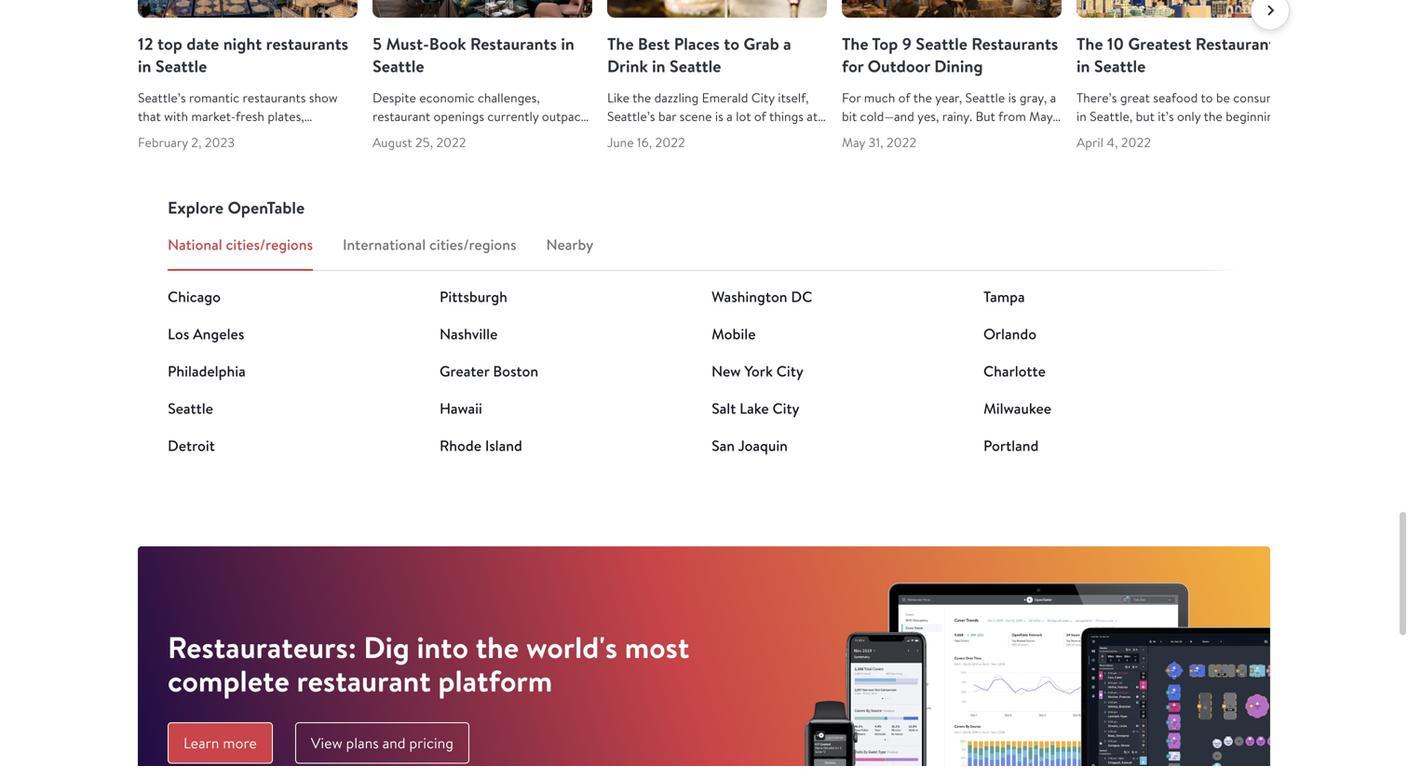 Task type: vqa. For each thing, say whether or not it's contained in the screenshot.
the right Restaurants
yes



Task type: describe. For each thing, give the bounding box(es) containing it.
learn more link
[[168, 723, 273, 764]]

nashville link
[[440, 324, 498, 344]]

pittsburgh link
[[440, 287, 507, 307]]

june 16, 2022
[[607, 133, 685, 151]]

grab
[[744, 32, 779, 55]]

seattle inside the 10 greatest restaurants in seattle
[[1094, 54, 1146, 78]]

dining
[[934, 54, 983, 78]]

pittsburgh
[[440, 287, 507, 307]]

august 25, 2022
[[373, 133, 466, 151]]

best
[[638, 32, 670, 55]]

greater
[[440, 361, 489, 381]]

5
[[373, 32, 382, 55]]

tampa
[[984, 287, 1025, 307]]

drink
[[607, 54, 648, 78]]

top
[[157, 32, 183, 55]]

31,
[[869, 133, 883, 151]]

june
[[607, 133, 634, 151]]

night
[[223, 32, 262, 55]]

4,
[[1107, 133, 1118, 151]]

opentable
[[228, 196, 305, 219]]

date
[[187, 32, 219, 55]]

5 must-book restaurants in seattle
[[373, 32, 574, 78]]

nashville
[[440, 324, 498, 344]]

view plans and pricing link
[[295, 723, 469, 764]]

in inside the best places to grab a drink in seattle
[[652, 54, 666, 78]]

for
[[842, 54, 864, 78]]

2022 for 9
[[887, 133, 917, 151]]

april 4, 2022
[[1077, 133, 1151, 151]]

most
[[625, 627, 690, 668]]

tampa link
[[984, 287, 1025, 307]]

10
[[1107, 32, 1124, 55]]

2023
[[205, 133, 235, 151]]

restaurateurs:
[[168, 627, 356, 668]]

tab list containing national cities/regions
[[168, 234, 1241, 271]]

the for drink
[[607, 32, 634, 55]]

island
[[485, 436, 522, 456]]

seattle link
[[168, 398, 213, 418]]

plans
[[346, 733, 379, 753]]

charlotte link
[[984, 361, 1046, 381]]

charlotte
[[984, 361, 1046, 381]]

restaurateurs: dig into the world's most complete restaurant platform
[[168, 627, 690, 702]]

12 top date night restaurants in seattle
[[138, 32, 348, 78]]

learn
[[183, 733, 219, 753]]

a
[[783, 32, 791, 55]]

complete
[[168, 661, 290, 702]]

detroit
[[168, 436, 215, 456]]

city for new york city
[[777, 361, 804, 381]]

april
[[1077, 133, 1104, 151]]

seattle inside the "5 must-book restaurants in seattle"
[[373, 54, 424, 78]]

washington dc link
[[712, 287, 813, 307]]

seattle inside the best places to grab a drink in seattle
[[670, 54, 721, 78]]

platform
[[438, 661, 553, 702]]

san
[[712, 436, 735, 456]]

international
[[343, 235, 426, 255]]

los
[[168, 324, 189, 344]]

philadelphia
[[168, 361, 246, 381]]

restaurants inside the 'the top 9 seattle restaurants for outdoor dining'
[[972, 32, 1058, 55]]

2022 for book
[[436, 133, 466, 151]]

milwaukee
[[984, 398, 1052, 418]]

the inside the 10 greatest restaurants in seattle
[[1077, 32, 1103, 55]]

more
[[223, 733, 257, 753]]

new
[[712, 361, 741, 381]]

must-
[[386, 32, 429, 55]]

detroit link
[[168, 436, 215, 456]]

in inside 12 top date night restaurants in seattle
[[138, 54, 151, 78]]

washington dc
[[712, 287, 813, 307]]

nearby
[[546, 235, 593, 255]]

rhode
[[440, 436, 482, 456]]

to
[[724, 32, 740, 55]]

view
[[311, 733, 342, 753]]

may 31, 2022
[[842, 133, 917, 151]]

portland link
[[984, 436, 1039, 456]]

seattle up detroit
[[168, 398, 213, 418]]

cities/regions for national cities/regions
[[226, 235, 313, 255]]

angeles
[[193, 324, 244, 344]]

hawaii link
[[440, 398, 482, 418]]

joaquin
[[738, 436, 788, 456]]

philadelphia link
[[168, 361, 246, 381]]

national
[[168, 235, 222, 255]]

the 10 greatest restaurants in seattle
[[1077, 32, 1282, 78]]

16,
[[637, 133, 652, 151]]



Task type: locate. For each thing, give the bounding box(es) containing it.
4 2022 from the left
[[1121, 133, 1151, 151]]

york
[[744, 361, 773, 381]]

restaurant
[[297, 661, 431, 702]]

1 horizontal spatial the
[[842, 32, 869, 55]]

2022 for places
[[655, 133, 685, 151]]

1 2022 from the left
[[436, 133, 466, 151]]

los angeles link
[[168, 324, 244, 344]]

2,
[[191, 133, 202, 151]]

9
[[902, 32, 912, 55]]

pricing
[[409, 733, 454, 753]]

the
[[607, 32, 634, 55], [842, 32, 869, 55], [1077, 32, 1103, 55]]

2 2022 from the left
[[655, 133, 685, 151]]

25,
[[415, 133, 433, 151]]

1 restaurants from the left
[[470, 32, 557, 55]]

1 the from the left
[[607, 32, 634, 55]]

rhode island
[[440, 436, 522, 456]]

cities/regions up "pittsburgh"
[[429, 235, 516, 255]]

dig
[[364, 627, 410, 668]]

city for salt lake city
[[773, 398, 800, 418]]

orlando link
[[984, 324, 1037, 344]]

1 horizontal spatial restaurants
[[972, 32, 1058, 55]]

in left 10
[[1077, 54, 1090, 78]]

and
[[382, 733, 406, 753]]

outdoor
[[868, 54, 930, 78]]

different types of devices image
[[798, 553, 1270, 767]]

seattle right 9 at the top right
[[916, 32, 968, 55]]

in inside the "5 must-book restaurants in seattle"
[[561, 32, 574, 55]]

the for outdoor
[[842, 32, 869, 55]]

book
[[429, 32, 466, 55]]

restaurants inside the 10 greatest restaurants in seattle
[[1196, 32, 1282, 55]]

the inside the 'the top 9 seattle restaurants for outdoor dining'
[[842, 32, 869, 55]]

february
[[138, 133, 188, 151]]

seattle inside the 'the top 9 seattle restaurants for outdoor dining'
[[916, 32, 968, 55]]

salt
[[712, 398, 736, 418]]

milwaukee link
[[984, 398, 1052, 418]]

seattle left book
[[373, 54, 424, 78]]

san joaquin link
[[712, 436, 788, 456]]

orlando
[[984, 324, 1037, 344]]

seattle inside 12 top date night restaurants in seattle
[[155, 54, 207, 78]]

2 horizontal spatial the
[[1077, 32, 1103, 55]]

the left best
[[607, 32, 634, 55]]

2022 right 16,
[[655, 133, 685, 151]]

1 cities/regions from the left
[[226, 235, 313, 255]]

places
[[674, 32, 720, 55]]

seattle right '12'
[[155, 54, 207, 78]]

greater boston
[[440, 361, 538, 381]]

new york city link
[[712, 361, 804, 381]]

in inside the 10 greatest restaurants in seattle
[[1077, 54, 1090, 78]]

the
[[476, 627, 519, 668]]

restaurants inside the "5 must-book restaurants in seattle"
[[470, 32, 557, 55]]

chicago
[[168, 287, 221, 307]]

city right york
[[777, 361, 804, 381]]

cities/regions down opentable
[[226, 235, 313, 255]]

salt lake city
[[712, 398, 800, 418]]

in left "top"
[[138, 54, 151, 78]]

the inside the best places to grab a drink in seattle
[[607, 32, 634, 55]]

explore
[[168, 196, 224, 219]]

3 the from the left
[[1077, 32, 1103, 55]]

in
[[561, 32, 574, 55], [138, 54, 151, 78], [652, 54, 666, 78], [1077, 54, 1090, 78]]

los angeles
[[168, 324, 244, 344]]

seattle left "to" in the top right of the page
[[670, 54, 721, 78]]

2 the from the left
[[842, 32, 869, 55]]

top
[[872, 32, 898, 55]]

the left 10
[[1077, 32, 1103, 55]]

mobile
[[712, 324, 756, 344]]

greatest
[[1128, 32, 1192, 55]]

0 horizontal spatial the
[[607, 32, 634, 55]]

may
[[842, 133, 865, 151]]

february 2, 2023
[[138, 133, 235, 151]]

august
[[373, 133, 412, 151]]

rhode island link
[[440, 436, 522, 456]]

in right 'drink'
[[652, 54, 666, 78]]

0 vertical spatial city
[[777, 361, 804, 381]]

salt lake city link
[[712, 398, 800, 418]]

mobile link
[[712, 324, 756, 344]]

2 horizontal spatial restaurants
[[1196, 32, 1282, 55]]

portland
[[984, 436, 1039, 456]]

greater boston link
[[440, 361, 538, 381]]

2022 right the 25,
[[436, 133, 466, 151]]

2022
[[436, 133, 466, 151], [655, 133, 685, 151], [887, 133, 917, 151], [1121, 133, 1151, 151]]

dc
[[791, 287, 813, 307]]

city right lake
[[773, 398, 800, 418]]

2022 right 4,
[[1121, 133, 1151, 151]]

international cities/regions
[[343, 235, 516, 255]]

1 vertical spatial city
[[773, 398, 800, 418]]

2022 for greatest
[[1121, 133, 1151, 151]]

city
[[777, 361, 804, 381], [773, 398, 800, 418]]

restaurants for the 10 greatest restaurants in seattle
[[1196, 32, 1282, 55]]

lake
[[740, 398, 769, 418]]

cities/regions for international cities/regions
[[429, 235, 516, 255]]

cities/regions
[[226, 235, 313, 255], [429, 235, 516, 255]]

view plans and pricing
[[311, 733, 454, 753]]

12
[[138, 32, 153, 55]]

2 cities/regions from the left
[[429, 235, 516, 255]]

boston
[[493, 361, 538, 381]]

new york city
[[712, 361, 804, 381]]

3 2022 from the left
[[887, 133, 917, 151]]

seattle up april 4, 2022
[[1094, 54, 1146, 78]]

into
[[417, 627, 468, 668]]

1 horizontal spatial cities/regions
[[429, 235, 516, 255]]

world's
[[526, 627, 618, 668]]

0 horizontal spatial cities/regions
[[226, 235, 313, 255]]

3 restaurants from the left
[[1196, 32, 1282, 55]]

the top 9 seattle restaurants for outdoor dining
[[842, 32, 1058, 78]]

2 restaurants from the left
[[972, 32, 1058, 55]]

the left top
[[842, 32, 869, 55]]

the best places to grab a drink in seattle
[[607, 32, 791, 78]]

restaurants for 5 must-book restaurants in seattle
[[470, 32, 557, 55]]

0 horizontal spatial restaurants
[[470, 32, 557, 55]]

tab list
[[168, 234, 1241, 271]]

2022 right '31,'
[[887, 133, 917, 151]]

washington
[[712, 287, 788, 307]]

in left 'drink'
[[561, 32, 574, 55]]

national cities/regions
[[168, 235, 313, 255]]

chicago link
[[168, 287, 221, 307]]



